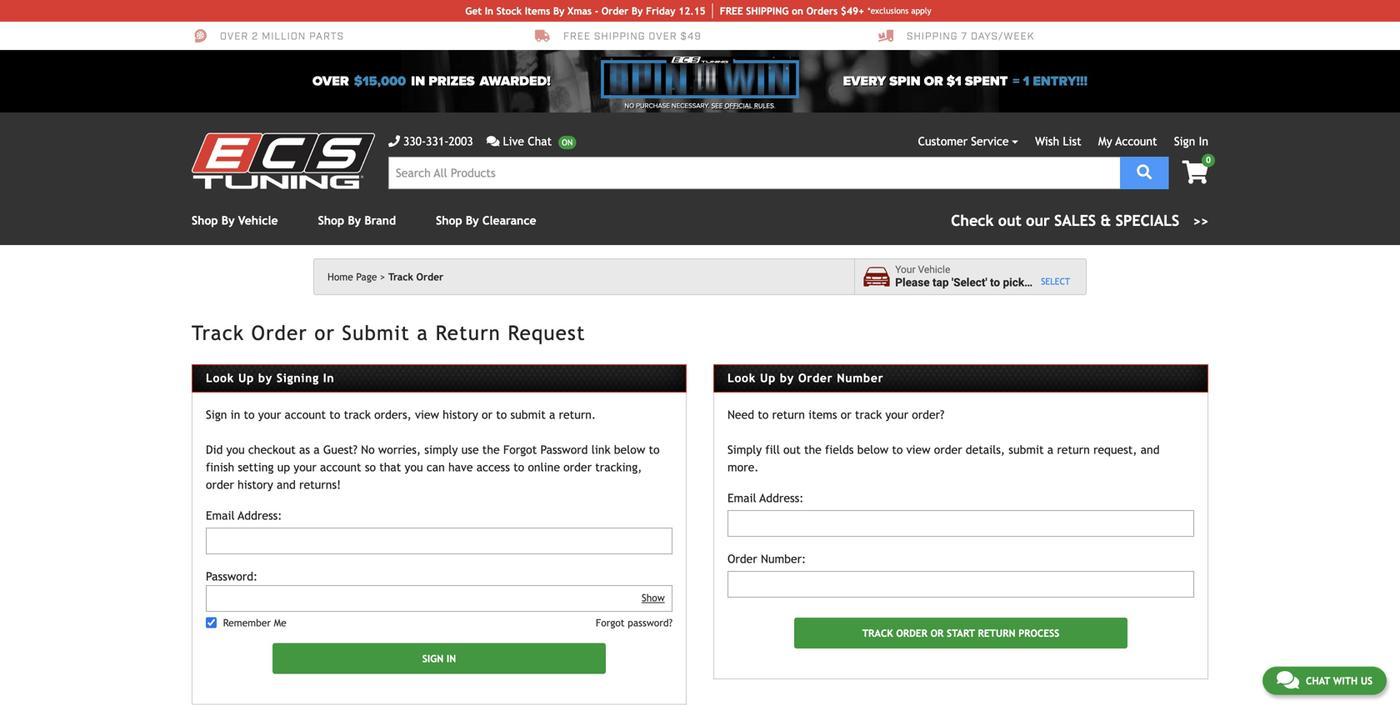 Task type: locate. For each thing, give the bounding box(es) containing it.
up
[[238, 371, 254, 385], [760, 371, 776, 385]]

track inside button
[[862, 627, 893, 639]]

return inside button
[[978, 627, 1016, 639]]

items
[[809, 408, 837, 421]]

sales
[[1055, 212, 1096, 229]]

2 horizontal spatial track
[[862, 627, 893, 639]]

need to return items or track your order?
[[728, 408, 945, 421]]

1 vertical spatial no
[[361, 443, 375, 456]]

2 horizontal spatial shop
[[436, 214, 462, 227]]

up for return
[[760, 371, 776, 385]]

return inside "simply fill out the fields below to view order details, submit a return request, and more."
[[1057, 443, 1090, 456]]

0 horizontal spatial comments image
[[487, 135, 500, 147]]

*exclusions apply link
[[868, 5, 932, 17]]

1 vertical spatial return
[[978, 627, 1016, 639]]

0 horizontal spatial up
[[238, 371, 254, 385]]

comments image
[[487, 135, 500, 147], [1277, 669, 1299, 689]]

by left signing
[[258, 371, 273, 385]]

on
[[792, 5, 804, 17]]

submit inside "simply fill out the fields below to view order details, submit a return request, and more."
[[1009, 443, 1044, 456]]

by for shop by clearance
[[466, 214, 479, 227]]

2 by from the left
[[780, 371, 794, 385]]

1 vertical spatial in
[[231, 408, 240, 421]]

shop by brand
[[318, 214, 396, 227]]

sign for sign in button
[[422, 652, 444, 664]]

return.
[[559, 408, 596, 421]]

shop for shop by vehicle
[[192, 214, 218, 227]]

you left "can"
[[405, 460, 423, 474]]

shipping 7 days/week
[[907, 30, 1035, 43]]

the right out
[[804, 443, 822, 456]]

2 track from the left
[[855, 408, 882, 421]]

1 vertical spatial sign
[[206, 408, 227, 421]]

2 horizontal spatial sign
[[1174, 135, 1196, 148]]

email down the more. at the bottom right
[[728, 491, 757, 505]]

0 horizontal spatial track
[[344, 408, 371, 421]]

1 horizontal spatial in
[[411, 73, 425, 89]]

0 vertical spatial sign in
[[1174, 135, 1209, 148]]

live chat
[[503, 135, 552, 148]]

brand
[[365, 214, 396, 227]]

in inside button
[[447, 652, 456, 664]]

1 horizontal spatial track
[[388, 271, 413, 283]]

vehicle up tap
[[918, 264, 951, 276]]

stock
[[497, 5, 522, 17]]

view
[[415, 408, 439, 421], [907, 443, 931, 456]]

return right start
[[978, 627, 1016, 639]]

address: down fill at the right of the page
[[760, 491, 804, 505]]

the inside "simply fill out the fields below to view order details, submit a return request, and more."
[[804, 443, 822, 456]]

1 horizontal spatial history
[[443, 408, 478, 421]]

1 horizontal spatial your
[[294, 460, 317, 474]]

to left pick
[[990, 276, 1000, 289]]

0 horizontal spatial below
[[614, 443, 645, 456]]

access
[[477, 460, 510, 474]]

None checkbox
[[206, 617, 217, 628]]

the inside did you checkout as a guest? no worries, simply use the forgot password link below to finish setting up your account so that you can have access to online order tracking, order history and returns!
[[482, 443, 500, 456]]

please
[[895, 276, 930, 289]]

1 horizontal spatial order
[[564, 460, 592, 474]]

1 horizontal spatial comments image
[[1277, 669, 1299, 689]]

track right page on the top of the page
[[388, 271, 413, 283]]

in left "prizes"
[[411, 73, 425, 89]]

track order or start return process button
[[794, 617, 1128, 648]]

address: for checkout
[[238, 509, 282, 522]]

0 horizontal spatial submit
[[511, 408, 546, 421]]

sign in inside button
[[422, 652, 456, 664]]

get in stock items by xmas - order by friday 12.15
[[465, 5, 706, 17]]

history
[[443, 408, 478, 421], [238, 478, 273, 491]]

email address: for did you checkout as a guest? no worries, simply use the forgot password link below to finish setting up your account so that you can have access to online order tracking, order history and returns!
[[206, 509, 282, 522]]

330-331-2003
[[403, 135, 473, 148]]

1 look from the left
[[206, 371, 234, 385]]

vehicle
[[238, 214, 278, 227], [918, 264, 951, 276]]

password?
[[628, 617, 673, 628]]

1 horizontal spatial and
[[1141, 443, 1160, 456]]

0 vertical spatial no
[[625, 102, 634, 110]]

0 vertical spatial comments image
[[487, 135, 500, 147]]

0 horizontal spatial over
[[220, 30, 249, 43]]

'select'
[[952, 276, 987, 289]]

2 the from the left
[[804, 443, 822, 456]]

1 horizontal spatial view
[[907, 443, 931, 456]]

page
[[356, 271, 377, 283]]

every spin or $1 spent = 1 entry!!!
[[843, 73, 1088, 89]]

address: down 'setting'
[[238, 509, 282, 522]]

below right fields
[[857, 443, 889, 456]]

1 vertical spatial account
[[320, 460, 361, 474]]

as
[[299, 443, 310, 456]]

my account
[[1099, 135, 1157, 148]]

1 horizontal spatial track
[[855, 408, 882, 421]]

1 by from the left
[[258, 371, 273, 385]]

wish list link
[[1035, 135, 1082, 148]]

order up look up by signing in
[[251, 321, 308, 345]]

and
[[1141, 443, 1160, 456], [277, 478, 296, 491]]

or right items
[[841, 408, 852, 421]]

1 horizontal spatial up
[[760, 371, 776, 385]]

guest?
[[323, 443, 358, 456]]

over 2 million parts link
[[192, 28, 344, 43]]

1 vertical spatial sign in
[[422, 652, 456, 664]]

a inside the your vehicle please tap 'select' to pick a vehicle
[[1027, 276, 1033, 289]]

order right '-'
[[602, 5, 629, 17]]

up up fill at the right of the page
[[760, 371, 776, 385]]

return left items
[[772, 408, 805, 421]]

account up as
[[285, 408, 326, 421]]

by for shop by brand
[[348, 214, 361, 227]]

email address: down the more. at the bottom right
[[728, 491, 804, 505]]

*exclusions
[[868, 6, 909, 15]]

0 vertical spatial sign
[[1174, 135, 1196, 148]]

order down finish
[[206, 478, 234, 491]]

2 vertical spatial track
[[862, 627, 893, 639]]

free
[[720, 5, 743, 17]]

comments image left chat with us
[[1277, 669, 1299, 689]]

0 horizontal spatial track
[[192, 321, 244, 345]]

my
[[1099, 135, 1113, 148]]

order inside "simply fill out the fields below to view order details, submit a return request, and more."
[[934, 443, 962, 456]]

comments image inside live chat link
[[487, 135, 500, 147]]

0 horizontal spatial sign in
[[422, 652, 456, 664]]

1 horizontal spatial the
[[804, 443, 822, 456]]

1 vertical spatial order
[[564, 460, 592, 474]]

by left clearance at the left
[[466, 214, 479, 227]]

order left details,
[[934, 443, 962, 456]]

2 horizontal spatial your
[[886, 408, 909, 421]]

or up access in the left bottom of the page
[[482, 408, 493, 421]]

or left '$1'
[[924, 73, 943, 89]]

or left submit
[[315, 321, 335, 345]]

1 vertical spatial and
[[277, 478, 296, 491]]

0 horizontal spatial the
[[482, 443, 500, 456]]

order up items
[[798, 371, 833, 385]]

0 vertical spatial email
[[728, 491, 757, 505]]

account down the 'guest?'
[[320, 460, 361, 474]]

1 horizontal spatial submit
[[1009, 443, 1044, 456]]

by down 'ecs tuning' image
[[222, 214, 235, 227]]

0 horizontal spatial forgot
[[503, 443, 537, 456]]

sign in
[[1174, 135, 1209, 148], [422, 652, 456, 664]]

0 horizontal spatial by
[[258, 371, 273, 385]]

0 horizontal spatial chat
[[528, 135, 552, 148]]

over down parts
[[313, 73, 349, 89]]

0 horizontal spatial look
[[206, 371, 234, 385]]

and down up
[[277, 478, 296, 491]]

0 horizontal spatial no
[[361, 443, 375, 456]]

email address: down 'setting'
[[206, 509, 282, 522]]

over for over 2 million parts
[[220, 30, 249, 43]]

$1
[[947, 73, 962, 89]]

a right pick
[[1027, 276, 1033, 289]]

0 vertical spatial email address:
[[728, 491, 804, 505]]

look up need
[[728, 371, 756, 385]]

history up use at the left
[[443, 408, 478, 421]]

history down 'setting'
[[238, 478, 273, 491]]

0 horizontal spatial view
[[415, 408, 439, 421]]

2 horizontal spatial order
[[934, 443, 962, 456]]

chat right live
[[528, 135, 552, 148]]

free shipping over $49
[[563, 30, 702, 43]]

0 vertical spatial chat
[[528, 135, 552, 148]]

0 horizontal spatial shop
[[192, 214, 218, 227]]

shopping cart image
[[1182, 160, 1209, 184]]

submit left return.
[[511, 408, 546, 421]]

2 shop from the left
[[318, 214, 344, 227]]

checkout
[[248, 443, 296, 456]]

2 look from the left
[[728, 371, 756, 385]]

1 vertical spatial view
[[907, 443, 931, 456]]

0
[[1206, 155, 1211, 165]]

you right did
[[226, 443, 245, 456]]

order
[[934, 443, 962, 456], [564, 460, 592, 474], [206, 478, 234, 491]]

1 vertical spatial forgot
[[596, 617, 625, 628]]

1 the from the left
[[482, 443, 500, 456]]

track down number
[[855, 408, 882, 421]]

1 horizontal spatial email
[[728, 491, 757, 505]]

my account link
[[1099, 135, 1157, 148]]

to
[[990, 276, 1000, 289], [244, 408, 255, 421], [329, 408, 340, 421], [496, 408, 507, 421], [758, 408, 769, 421], [649, 443, 660, 456], [892, 443, 903, 456], [514, 460, 524, 474]]

2 up from the left
[[760, 371, 776, 385]]

forgot left password?
[[596, 617, 625, 628]]

order left number:
[[728, 552, 758, 565]]

.
[[774, 102, 776, 110]]

2 below from the left
[[857, 443, 889, 456]]

in
[[485, 5, 494, 17], [1199, 135, 1209, 148], [323, 371, 335, 385], [447, 652, 456, 664]]

your down as
[[294, 460, 317, 474]]

1 vertical spatial comments image
[[1277, 669, 1299, 689]]

return down track order on the left top
[[436, 321, 501, 345]]

look
[[206, 371, 234, 385], [728, 371, 756, 385]]

0 vertical spatial order
[[934, 443, 962, 456]]

forgot up online
[[503, 443, 537, 456]]

return
[[772, 408, 805, 421], [1057, 443, 1090, 456]]

fields
[[825, 443, 854, 456]]

1 horizontal spatial sign
[[422, 652, 444, 664]]

1 horizontal spatial address:
[[760, 491, 804, 505]]

0 vertical spatial track
[[388, 271, 413, 283]]

history inside did you checkout as a guest? no worries, simply use the forgot password link below to finish setting up your account so that you can have access to online order tracking, order history and returns!
[[238, 478, 273, 491]]

0 vertical spatial return
[[772, 408, 805, 421]]

look up did
[[206, 371, 234, 385]]

a left request,
[[1048, 443, 1054, 456]]

over
[[649, 30, 677, 43]]

0 horizontal spatial email address:
[[206, 509, 282, 522]]

over inside over 2 million parts link
[[220, 30, 249, 43]]

with
[[1333, 674, 1358, 685]]

0 horizontal spatial history
[[238, 478, 273, 491]]

1 horizontal spatial sign in
[[1174, 135, 1209, 148]]

1 vertical spatial email address:
[[206, 509, 282, 522]]

by for signing
[[258, 371, 273, 385]]

track order
[[388, 271, 444, 283]]

select
[[1041, 276, 1070, 287]]

2 vertical spatial sign
[[422, 652, 444, 664]]

or left start
[[931, 627, 944, 639]]

link
[[592, 443, 611, 456]]

1 horizontal spatial over
[[313, 73, 349, 89]]

1 shop from the left
[[192, 214, 218, 227]]

to up access in the left bottom of the page
[[496, 408, 507, 421]]

over left 2
[[220, 30, 249, 43]]

and inside "simply fill out the fields below to view order details, submit a return request, and more."
[[1141, 443, 1160, 456]]

1 vertical spatial address:
[[238, 509, 282, 522]]

forgot inside did you checkout as a guest? no worries, simply use the forgot password link below to finish setting up your account so that you can have access to online order tracking, order history and returns!
[[503, 443, 537, 456]]

by up the need to return items or track your order?
[[780, 371, 794, 385]]

no left purchase
[[625, 102, 634, 110]]

below up the tracking,
[[614, 443, 645, 456]]

free
[[563, 30, 591, 43]]

below inside "simply fill out the fields below to view order details, submit a return request, and more."
[[857, 443, 889, 456]]

1 vertical spatial chat
[[1306, 674, 1330, 685]]

1 horizontal spatial return
[[1057, 443, 1090, 456]]

home
[[328, 271, 353, 283]]

sign inside button
[[422, 652, 444, 664]]

1 horizontal spatial by
[[780, 371, 794, 385]]

0 link
[[1169, 154, 1215, 185]]

a right as
[[314, 443, 320, 456]]

sign in for sign in link
[[1174, 135, 1209, 148]]

0 vertical spatial address:
[[760, 491, 804, 505]]

specials
[[1116, 212, 1180, 229]]

process
[[1019, 627, 1060, 639]]

track
[[344, 408, 371, 421], [855, 408, 882, 421]]

remember me link
[[223, 617, 286, 628]]

view right "orders,"
[[415, 408, 439, 421]]

track left "orders,"
[[344, 408, 371, 421]]

to up checkout
[[244, 408, 255, 421]]

3 shop from the left
[[436, 214, 462, 227]]

1 horizontal spatial look
[[728, 371, 756, 385]]

or inside button
[[931, 627, 944, 639]]

no up so
[[361, 443, 375, 456]]

331-
[[426, 135, 449, 148]]

and right request,
[[1141, 443, 1160, 456]]

order left start
[[896, 627, 928, 639]]

the up access in the left bottom of the page
[[482, 443, 500, 456]]

orders
[[807, 5, 838, 17]]

1 horizontal spatial shop
[[318, 214, 344, 227]]

address:
[[760, 491, 804, 505], [238, 509, 282, 522]]

1
[[1023, 73, 1030, 89]]

2
[[252, 30, 259, 43]]

email down finish
[[206, 509, 235, 522]]

necessary.
[[672, 102, 710, 110]]

order inside button
[[896, 627, 928, 639]]

phone image
[[388, 135, 400, 147]]

0 horizontal spatial and
[[277, 478, 296, 491]]

items
[[525, 5, 550, 17]]

0 vertical spatial over
[[220, 30, 249, 43]]

None text field
[[728, 571, 1194, 597]]

None password field
[[206, 585, 635, 612]]

over for over $15,000 in prizes
[[313, 73, 349, 89]]

sign in for sign in button
[[422, 652, 456, 664]]

in down look up by signing in
[[231, 408, 240, 421]]

worries,
[[378, 443, 421, 456]]

1 vertical spatial vehicle
[[918, 264, 951, 276]]

0 horizontal spatial email
[[206, 509, 235, 522]]

or for track order or start return process
[[931, 627, 944, 639]]

submit right details,
[[1009, 443, 1044, 456]]

simply
[[425, 443, 458, 456]]

1 horizontal spatial below
[[857, 443, 889, 456]]

track up look up by signing in
[[192, 321, 244, 345]]

1 horizontal spatial return
[[978, 627, 1016, 639]]

return left request,
[[1057, 443, 1090, 456]]

chat left 'with'
[[1306, 674, 1330, 685]]

None email field
[[728, 510, 1194, 537], [206, 527, 673, 554], [728, 510, 1194, 537], [206, 527, 673, 554]]

forgot password?
[[596, 617, 673, 628]]

get
[[465, 5, 482, 17]]

1 below from the left
[[614, 443, 645, 456]]

0 horizontal spatial return
[[772, 408, 805, 421]]

up left signing
[[238, 371, 254, 385]]

by left the xmas
[[553, 5, 565, 17]]

your up checkout
[[258, 408, 281, 421]]

order down the "password"
[[564, 460, 592, 474]]

1 horizontal spatial you
[[405, 460, 423, 474]]

address: for out
[[760, 491, 804, 505]]

a
[[1027, 276, 1033, 289], [417, 321, 429, 345], [549, 408, 555, 421], [314, 443, 320, 456], [1048, 443, 1054, 456]]

12.15
[[679, 5, 706, 17]]

submit
[[342, 321, 410, 345]]

your left "order?"
[[886, 408, 909, 421]]

1 horizontal spatial email address:
[[728, 491, 804, 505]]

1 vertical spatial over
[[313, 73, 349, 89]]

by left brand
[[348, 214, 361, 227]]

view down "order?"
[[907, 443, 931, 456]]

1 vertical spatial history
[[238, 478, 273, 491]]

0 vertical spatial in
[[411, 73, 425, 89]]

1 vertical spatial return
[[1057, 443, 1090, 456]]

0 vertical spatial vehicle
[[238, 214, 278, 227]]

number:
[[761, 552, 806, 565]]

comments image inside chat with us link
[[1277, 669, 1299, 689]]

to right fields
[[892, 443, 903, 456]]

1 horizontal spatial chat
[[1306, 674, 1330, 685]]

track left start
[[862, 627, 893, 639]]

1 up from the left
[[238, 371, 254, 385]]

spin
[[890, 73, 921, 89]]

0 horizontal spatial address:
[[238, 509, 282, 522]]

ecs tuning image
[[192, 133, 375, 189]]

your inside did you checkout as a guest? no worries, simply use the forgot password link below to finish setting up your account so that you can have access to online order tracking, order history and returns!
[[294, 460, 317, 474]]

comments image left live
[[487, 135, 500, 147]]

vehicle down 'ecs tuning' image
[[238, 214, 278, 227]]

1 vertical spatial email
[[206, 509, 235, 522]]

0 vertical spatial forgot
[[503, 443, 537, 456]]



Task type: vqa. For each thing, say whether or not it's contained in the screenshot.
track
yes



Task type: describe. For each thing, give the bounding box(es) containing it.
track for track order or start return process
[[862, 627, 893, 639]]

entry!!!
[[1033, 73, 1088, 89]]

sign in button
[[273, 643, 606, 674]]

up
[[277, 460, 290, 474]]

track for track order or submit a return request
[[192, 321, 244, 345]]

0 vertical spatial you
[[226, 443, 245, 456]]

over $15,000 in prizes
[[313, 73, 475, 89]]

track order or submit a return request
[[192, 321, 586, 345]]

to right link
[[649, 443, 660, 456]]

show
[[642, 592, 665, 603]]

signing
[[277, 371, 319, 385]]

your
[[895, 264, 916, 276]]

shipping
[[907, 30, 958, 43]]

account
[[1116, 135, 1157, 148]]

start
[[947, 627, 975, 639]]

shipping
[[594, 30, 646, 43]]

to right need
[[758, 408, 769, 421]]

0 vertical spatial view
[[415, 408, 439, 421]]

sign for sign in link
[[1174, 135, 1196, 148]]

simply fill out the fields below to view order details, submit a return request, and more.
[[728, 443, 1160, 474]]

did you checkout as a guest? no worries, simply use the forgot password link below to finish setting up your account so that you can have access to online order tracking, order history and returns!
[[206, 443, 660, 491]]

to inside the your vehicle please tap 'select' to pick a vehicle
[[990, 276, 1000, 289]]

official
[[725, 102, 753, 110]]

select link
[[1041, 275, 1070, 289]]

330-
[[403, 135, 426, 148]]

look for look up by order number
[[728, 371, 756, 385]]

request,
[[1094, 443, 1137, 456]]

days/week
[[971, 30, 1035, 43]]

0 vertical spatial account
[[285, 408, 326, 421]]

track for track order
[[388, 271, 413, 283]]

a inside "simply fill out the fields below to view order details, submit a return request, and more."
[[1048, 443, 1054, 456]]

view inside "simply fill out the fields below to view order details, submit a return request, and more."
[[907, 443, 931, 456]]

shop for shop by clearance
[[436, 214, 462, 227]]

look up by order number
[[728, 371, 884, 385]]

order?
[[912, 408, 945, 421]]

forgot password? link
[[596, 615, 673, 630]]

over 2 million parts
[[220, 30, 344, 43]]

and inside did you checkout as a guest? no worries, simply use the forgot password link below to finish setting up your account so that you can have access to online order tracking, order history and returns!
[[277, 478, 296, 491]]

so
[[365, 460, 376, 474]]

simply
[[728, 443, 762, 456]]

by left friday
[[632, 5, 643, 17]]

to up the 'guest?'
[[329, 408, 340, 421]]

=
[[1013, 73, 1020, 89]]

apply
[[911, 6, 932, 15]]

sales & specials link
[[951, 209, 1209, 232]]

shop by clearance link
[[436, 214, 536, 227]]

email for did you checkout as a guest? no worries, simply use the forgot password link below to finish setting up your account so that you can have access to online order tracking, order history and returns!
[[206, 509, 235, 522]]

Search text field
[[388, 157, 1120, 189]]

0 vertical spatial submit
[[511, 408, 546, 421]]

or for track order or submit a return request
[[315, 321, 335, 345]]

0 vertical spatial history
[[443, 408, 478, 421]]

chat with us
[[1306, 674, 1373, 685]]

comments image for chat
[[1277, 669, 1299, 689]]

finish
[[206, 460, 234, 474]]

by for shop by vehicle
[[222, 214, 235, 227]]

live chat link
[[487, 133, 576, 150]]

order number:
[[728, 552, 806, 565]]

million
[[262, 30, 306, 43]]

customer service button
[[918, 133, 1019, 150]]

0 vertical spatial return
[[436, 321, 501, 345]]

330-331-2003 link
[[388, 133, 473, 150]]

comments image for live
[[487, 135, 500, 147]]

look for look up by signing in
[[206, 371, 234, 385]]

remember
[[223, 617, 271, 628]]

password
[[541, 443, 588, 456]]

a inside did you checkout as a guest? no worries, simply use the forgot password link below to finish setting up your account so that you can have access to online order tracking, order history and returns!
[[314, 443, 320, 456]]

no purchase necessary. see official rules .
[[625, 102, 776, 110]]

purchase
[[636, 102, 670, 110]]

to inside "simply fill out the fields below to view order details, submit a return request, and more."
[[892, 443, 903, 456]]

0 horizontal spatial vehicle
[[238, 214, 278, 227]]

0 horizontal spatial your
[[258, 408, 281, 421]]

remember me
[[223, 617, 286, 628]]

account inside did you checkout as a guest? no worries, simply use the forgot password link below to finish setting up your account so that you can have access to online order tracking, order history and returns!
[[320, 460, 361, 474]]

a left return.
[[549, 408, 555, 421]]

0 horizontal spatial order
[[206, 478, 234, 491]]

shop for shop by brand
[[318, 214, 344, 227]]

1 horizontal spatial no
[[625, 102, 634, 110]]

2003
[[449, 135, 473, 148]]

friday
[[646, 5, 676, 17]]

by for order
[[780, 371, 794, 385]]

details,
[[966, 443, 1005, 456]]

use
[[461, 443, 479, 456]]

1 track from the left
[[344, 408, 371, 421]]

me
[[274, 617, 286, 628]]

free shipping over $49 link
[[535, 28, 702, 43]]

-
[[595, 5, 599, 17]]

search image
[[1137, 165, 1152, 180]]

a right submit
[[417, 321, 429, 345]]

shipping 7 days/week link
[[879, 28, 1035, 43]]

home page link
[[328, 271, 385, 283]]

to left online
[[514, 460, 524, 474]]

$49
[[681, 30, 702, 43]]

your vehicle please tap 'select' to pick a vehicle
[[895, 264, 1072, 289]]

7
[[961, 30, 968, 43]]

out
[[784, 443, 801, 456]]

number
[[837, 371, 884, 385]]

list
[[1063, 135, 1082, 148]]

no inside did you checkout as a guest? no worries, simply use the forgot password link below to finish setting up your account so that you can have access to online order tracking, order history and returns!
[[361, 443, 375, 456]]

every
[[843, 73, 886, 89]]

order right page on the top of the page
[[416, 271, 444, 283]]

email for simply fill out the fields below to view order details, submit a return request, and more.
[[728, 491, 757, 505]]

vehicle
[[1036, 276, 1072, 289]]

wish
[[1035, 135, 1060, 148]]

ecs tuning 'spin to win' contest logo image
[[601, 57, 799, 98]]

below inside did you checkout as a guest? no worries, simply use the forgot password link below to finish setting up your account so that you can have access to online order tracking, order history and returns!
[[614, 443, 645, 456]]

or for every spin or $1 spent = 1 entry!!!
[[924, 73, 943, 89]]

ship
[[746, 5, 767, 17]]

$49+
[[841, 5, 864, 17]]

password:
[[206, 570, 258, 583]]

tracking,
[[595, 460, 642, 474]]

see
[[712, 102, 723, 110]]

shop by brand link
[[318, 214, 396, 227]]

0 horizontal spatial in
[[231, 408, 240, 421]]

up for to
[[238, 371, 254, 385]]

1 vertical spatial you
[[405, 460, 423, 474]]

email address: for simply fill out the fields below to view order details, submit a return request, and more.
[[728, 491, 804, 505]]

vehicle inside the your vehicle please tap 'select' to pick a vehicle
[[918, 264, 951, 276]]

customer
[[918, 135, 968, 148]]

free ship ping on orders $49+ *exclusions apply
[[720, 5, 932, 17]]

xmas
[[568, 5, 592, 17]]

service
[[971, 135, 1009, 148]]

rules
[[754, 102, 774, 110]]

have
[[448, 460, 473, 474]]

1 horizontal spatial forgot
[[596, 617, 625, 628]]

0 horizontal spatial sign
[[206, 408, 227, 421]]

parts
[[309, 30, 344, 43]]



